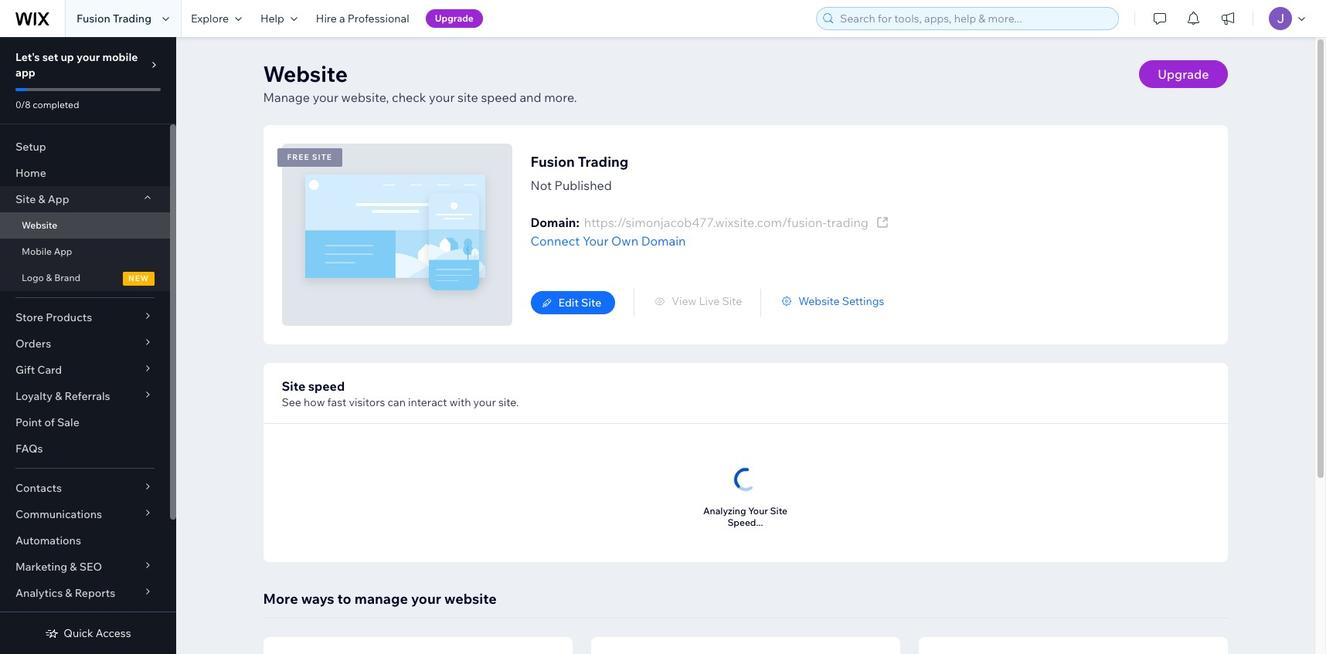 Task type: locate. For each thing, give the bounding box(es) containing it.
trading up published
[[578, 153, 629, 171]]

your left site. at the left of the page
[[474, 396, 496, 410]]

https://simonjacob477.wixsite.com/fusion-
[[584, 215, 827, 230]]

automations link
[[0, 528, 170, 554]]

domain:
[[531, 215, 580, 230]]

0/8
[[15, 99, 31, 111]]

connect your own domain button
[[531, 232, 686, 251]]

manage
[[355, 591, 408, 609]]

your left site
[[429, 90, 455, 105]]

home link
[[0, 160, 170, 186]]

fusion for fusion trading
[[77, 12, 110, 26]]

1 horizontal spatial upgrade button
[[1140, 60, 1228, 88]]

0 horizontal spatial upgrade button
[[426, 9, 483, 28]]

your right "up"
[[77, 50, 100, 64]]

own
[[612, 234, 639, 249]]

1 vertical spatial website
[[22, 220, 57, 231]]

0 horizontal spatial trading
[[113, 12, 152, 26]]

speed right site
[[481, 90, 517, 105]]

site right the edit
[[582, 296, 602, 310]]

0 horizontal spatial website
[[22, 220, 57, 231]]

home
[[15, 166, 46, 180]]

loyalty & referrals button
[[0, 384, 170, 410]]

more
[[263, 591, 298, 609]]

your inside analyzing your site speed...
[[749, 506, 769, 517]]

app inside mobile app link
[[54, 246, 72, 258]]

website down 'site & app' on the top of page
[[22, 220, 57, 231]]

1 vertical spatial upgrade button
[[1140, 60, 1228, 88]]

1 horizontal spatial trading
[[578, 153, 629, 171]]

your inside the let's set up your mobile app
[[77, 50, 100, 64]]

fusion inside the fusion trading not published
[[531, 153, 575, 171]]

upgrade
[[435, 12, 474, 24], [1159, 67, 1210, 82]]

fusion for fusion trading not published
[[531, 153, 575, 171]]

website
[[445, 591, 497, 609]]

fusion
[[77, 12, 110, 26], [531, 153, 575, 171]]

logo
[[22, 272, 44, 284]]

Search for tools, apps, help & more... field
[[836, 8, 1114, 29]]

0 horizontal spatial speed
[[308, 379, 345, 394]]

0 horizontal spatial fusion
[[77, 12, 110, 26]]

1 vertical spatial your
[[749, 506, 769, 517]]

site right the 'speed...'
[[771, 506, 788, 517]]

your right analyzing
[[749, 506, 769, 517]]

analytics & reports button
[[0, 581, 170, 607]]

marketing & seo button
[[0, 554, 170, 581]]

store products
[[15, 311, 92, 325]]

& left 'reports'
[[65, 587, 72, 601]]

help button
[[251, 0, 307, 37]]

site down home
[[15, 193, 36, 206]]

site inside "site speed see how fast visitors can interact with your site."
[[282, 379, 306, 394]]

0 vertical spatial speed
[[481, 90, 517, 105]]

& right "loyalty"
[[55, 390, 62, 404]]

your for site
[[749, 506, 769, 517]]

speed inside "site speed see how fast visitors can interact with your site."
[[308, 379, 345, 394]]

1 vertical spatial fusion
[[531, 153, 575, 171]]

website inside website manage your website, check your site speed and more.
[[263, 60, 348, 87]]

trading up mobile at left
[[113, 12, 152, 26]]

& right logo
[[46, 272, 52, 284]]

&
[[38, 193, 45, 206], [46, 272, 52, 284], [55, 390, 62, 404], [70, 561, 77, 575], [65, 587, 72, 601]]

0 vertical spatial trading
[[113, 12, 152, 26]]

hire a professional
[[316, 12, 410, 26]]

can
[[388, 396, 406, 410]]

manage
[[263, 90, 310, 105]]

site inside the edit site link
[[582, 296, 602, 310]]

how
[[304, 396, 325, 410]]

completed
[[33, 99, 79, 111]]

hire a professional link
[[307, 0, 419, 37]]

2 vertical spatial website
[[799, 295, 840, 309]]

logo & brand
[[22, 272, 81, 284]]

0 horizontal spatial your
[[583, 234, 609, 249]]

website left settings
[[799, 295, 840, 309]]

app down the home link
[[48, 193, 69, 206]]

trading inside the fusion trading not published
[[578, 153, 629, 171]]

1 vertical spatial trading
[[578, 153, 629, 171]]

upgrade button
[[426, 9, 483, 28], [1140, 60, 1228, 88]]

0 vertical spatial website
[[263, 60, 348, 87]]

analytics
[[15, 587, 63, 601]]

https://simonjacob477.wixsite.com/fusion-trading link
[[584, 213, 892, 232]]

your
[[77, 50, 100, 64], [313, 90, 339, 105], [429, 90, 455, 105], [474, 396, 496, 410], [411, 591, 441, 609]]

1 vertical spatial upgrade
[[1159, 67, 1210, 82]]

1 vertical spatial app
[[54, 246, 72, 258]]

fusion up mobile at left
[[77, 12, 110, 26]]

1 vertical spatial speed
[[308, 379, 345, 394]]

2 horizontal spatial website
[[799, 295, 840, 309]]

card
[[37, 363, 62, 377]]

0 vertical spatial fusion
[[77, 12, 110, 26]]

access
[[96, 627, 131, 641]]

live
[[699, 295, 720, 309]]

website up manage
[[263, 60, 348, 87]]

site up 'see'
[[282, 379, 306, 394]]

fusion trading
[[77, 12, 152, 26]]

quick
[[64, 627, 93, 641]]

point
[[15, 416, 42, 430]]

0 vertical spatial upgrade
[[435, 12, 474, 24]]

trading
[[113, 12, 152, 26], [578, 153, 629, 171]]

automations
[[15, 534, 81, 548]]

let's set up your mobile app
[[15, 50, 138, 80]]

0 vertical spatial upgrade button
[[426, 9, 483, 28]]

view
[[672, 295, 697, 309]]

your for own
[[583, 234, 609, 249]]

your left website
[[411, 591, 441, 609]]

your left own at the left of page
[[583, 234, 609, 249]]

site
[[15, 193, 36, 206], [723, 295, 743, 309], [582, 296, 602, 310], [282, 379, 306, 394], [771, 506, 788, 517]]

1 horizontal spatial your
[[749, 506, 769, 517]]

0 horizontal spatial upgrade
[[435, 12, 474, 24]]

0 vertical spatial your
[[583, 234, 609, 249]]

site
[[312, 152, 332, 162]]

app
[[48, 193, 69, 206], [54, 246, 72, 258]]

speed up fast
[[308, 379, 345, 394]]

& down home
[[38, 193, 45, 206]]

site.
[[499, 396, 519, 410]]

products
[[46, 311, 92, 325]]

setup
[[15, 140, 46, 154]]

trading
[[827, 215, 869, 230]]

new
[[128, 274, 149, 284]]

to
[[338, 591, 352, 609]]

your inside connect your own domain button
[[583, 234, 609, 249]]

app right mobile
[[54, 246, 72, 258]]

upgrade for leftmost upgrade button
[[435, 12, 474, 24]]

website for website
[[22, 220, 57, 231]]

app
[[15, 66, 35, 80]]

1 horizontal spatial upgrade
[[1159, 67, 1210, 82]]

0/8 completed
[[15, 99, 79, 111]]

1 horizontal spatial speed
[[481, 90, 517, 105]]

speed
[[481, 90, 517, 105], [308, 379, 345, 394]]

trading for fusion trading
[[113, 12, 152, 26]]

1 horizontal spatial website
[[263, 60, 348, 87]]

website for website settings
[[799, 295, 840, 309]]

a
[[340, 12, 345, 26]]

website inside 'sidebar' 'element'
[[22, 220, 57, 231]]

1 horizontal spatial fusion
[[531, 153, 575, 171]]

site inside analyzing your site speed...
[[771, 506, 788, 517]]

site right the live
[[723, 295, 743, 309]]

your inside "site speed see how fast visitors can interact with your site."
[[474, 396, 496, 410]]

& left seo
[[70, 561, 77, 575]]

fusion up not
[[531, 153, 575, 171]]

0 vertical spatial app
[[48, 193, 69, 206]]



Task type: describe. For each thing, give the bounding box(es) containing it.
point of sale
[[15, 416, 79, 430]]

loyalty & referrals
[[15, 390, 110, 404]]

settings
[[843, 295, 885, 309]]

gift card button
[[0, 357, 170, 384]]

more.
[[545, 90, 577, 105]]

sale
[[57, 416, 79, 430]]

upgrade for the rightmost upgrade button
[[1159, 67, 1210, 82]]

communications
[[15, 508, 102, 522]]

& for analytics
[[65, 587, 72, 601]]

& for loyalty
[[55, 390, 62, 404]]

your right manage
[[313, 90, 339, 105]]

connect
[[531, 234, 580, 249]]

faqs
[[15, 442, 43, 456]]

sidebar element
[[0, 37, 176, 655]]

view live site
[[672, 295, 743, 309]]

edit
[[559, 296, 579, 310]]

marketing & seo
[[15, 561, 102, 575]]

view live site link
[[654, 295, 743, 309]]

site inside site & app popup button
[[15, 193, 36, 206]]

reports
[[75, 587, 115, 601]]

site speed see how fast visitors can interact with your site.
[[282, 379, 519, 410]]

website manage your website, check your site speed and more.
[[263, 60, 577, 105]]

up
[[61, 50, 74, 64]]

edit site link
[[531, 292, 616, 315]]

contacts button
[[0, 476, 170, 502]]

contacts
[[15, 482, 62, 496]]

not
[[531, 178, 552, 193]]

speed...
[[728, 517, 764, 529]]

store
[[15, 311, 43, 325]]

brand
[[54, 272, 81, 284]]

store products button
[[0, 305, 170, 331]]

check
[[392, 90, 426, 105]]

website for website manage your website, check your site speed and more.
[[263, 60, 348, 87]]

gift card
[[15, 363, 62, 377]]

explore
[[191, 12, 229, 26]]

& for marketing
[[70, 561, 77, 575]]

seo
[[79, 561, 102, 575]]

website settings
[[799, 295, 885, 309]]

setup link
[[0, 134, 170, 160]]

gift
[[15, 363, 35, 377]]

with
[[450, 396, 471, 410]]

& for logo
[[46, 272, 52, 284]]

loyalty
[[15, 390, 53, 404]]

trading for fusion trading not published
[[578, 153, 629, 171]]

app inside site & app popup button
[[48, 193, 69, 206]]

& for site
[[38, 193, 45, 206]]

orders
[[15, 337, 51, 351]]

interact
[[408, 396, 447, 410]]

site & app
[[15, 193, 69, 206]]

fast
[[328, 396, 347, 410]]

mobile
[[22, 246, 52, 258]]

more ways to manage your website
[[263, 591, 497, 609]]

https://simonjacob477.wixsite.com/fusion-trading
[[584, 215, 869, 230]]

set
[[42, 50, 58, 64]]

edit site
[[559, 296, 602, 310]]

hire
[[316, 12, 337, 26]]

fusion trading not published
[[531, 153, 629, 193]]

point of sale link
[[0, 410, 170, 436]]

referrals
[[65, 390, 110, 404]]

published
[[555, 178, 612, 193]]

website settings button
[[780, 295, 885, 309]]

professional
[[348, 12, 410, 26]]

mobile app link
[[0, 239, 170, 265]]

analyzing
[[704, 506, 747, 517]]

domain
[[642, 234, 686, 249]]

ways
[[301, 591, 334, 609]]

connect your own domain
[[531, 234, 686, 249]]

website,
[[341, 90, 389, 105]]

website link
[[0, 213, 170, 239]]

and
[[520, 90, 542, 105]]

of
[[44, 416, 55, 430]]

analytics & reports
[[15, 587, 115, 601]]

faqs link
[[0, 436, 170, 462]]

mobile
[[102, 50, 138, 64]]

orders button
[[0, 331, 170, 357]]

site
[[458, 90, 479, 105]]

free site
[[287, 152, 332, 162]]

speed inside website manage your website, check your site speed and more.
[[481, 90, 517, 105]]

help
[[261, 12, 284, 26]]

quick access
[[64, 627, 131, 641]]

analyzing your site speed...
[[704, 506, 788, 529]]

see
[[282, 396, 302, 410]]

marketing
[[15, 561, 67, 575]]



